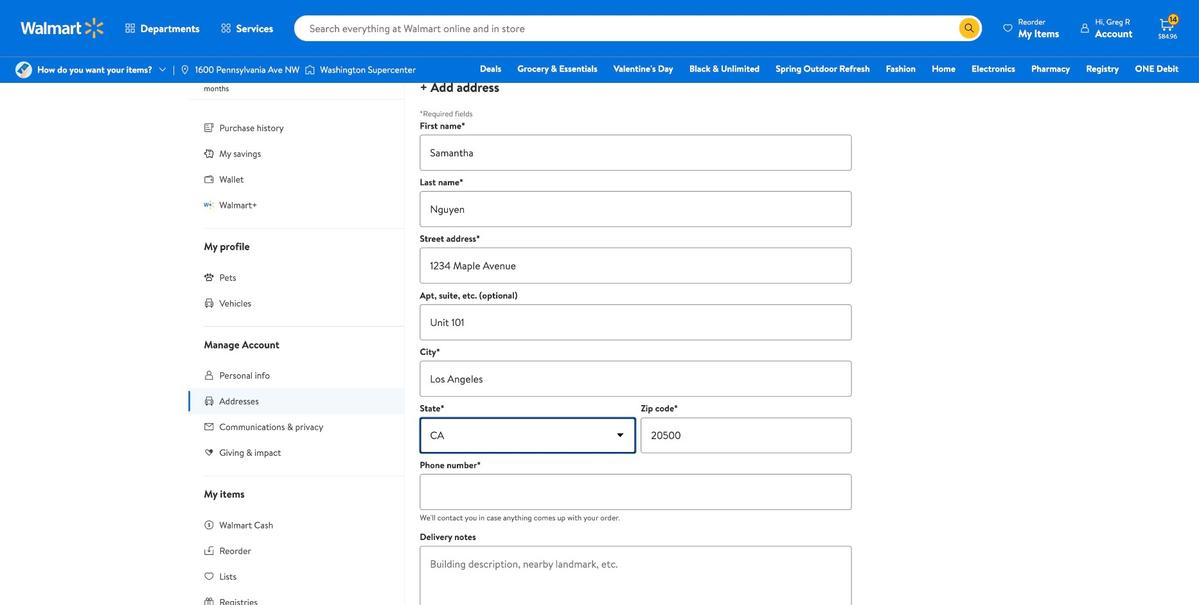 Task type: vqa. For each thing, say whether or not it's contained in the screenshot.
top Search Search Box
no



Task type: locate. For each thing, give the bounding box(es) containing it.
1 vertical spatial icon image
[[204, 200, 214, 210]]

walmart image
[[21, 18, 104, 39]]

2 icon image from the top
[[204, 200, 214, 210]]

0 vertical spatial icon image
[[204, 148, 214, 159]]

None text field
[[420, 191, 852, 227], [641, 417, 852, 453], [420, 191, 852, 227], [641, 417, 852, 453]]

2 vertical spatial icon image
[[204, 272, 214, 282]]

Search search field
[[294, 15, 983, 41]]

0 horizontal spatial  image
[[15, 61, 32, 78]]

 image
[[15, 61, 32, 78], [180, 65, 190, 75]]

3 icon image from the top
[[204, 272, 214, 282]]

None telephone field
[[420, 474, 852, 510]]

icon image
[[204, 148, 214, 159], [204, 200, 214, 210], [204, 272, 214, 282]]

1 icon image from the top
[[204, 148, 214, 159]]

None text field
[[420, 135, 852, 171], [420, 248, 852, 284], [420, 304, 852, 340], [420, 361, 852, 397], [420, 135, 852, 171], [420, 248, 852, 284], [420, 304, 852, 340], [420, 361, 852, 397]]

 image
[[305, 63, 315, 76]]



Task type: describe. For each thing, give the bounding box(es) containing it.
Walmart Site-Wide search field
[[294, 15, 983, 41]]

1 horizontal spatial  image
[[180, 65, 190, 75]]

search icon image
[[965, 23, 975, 33]]

clear search field text image
[[944, 23, 954, 34]]

Building description, nearby landmark, etc. text field
[[420, 546, 852, 605]]



